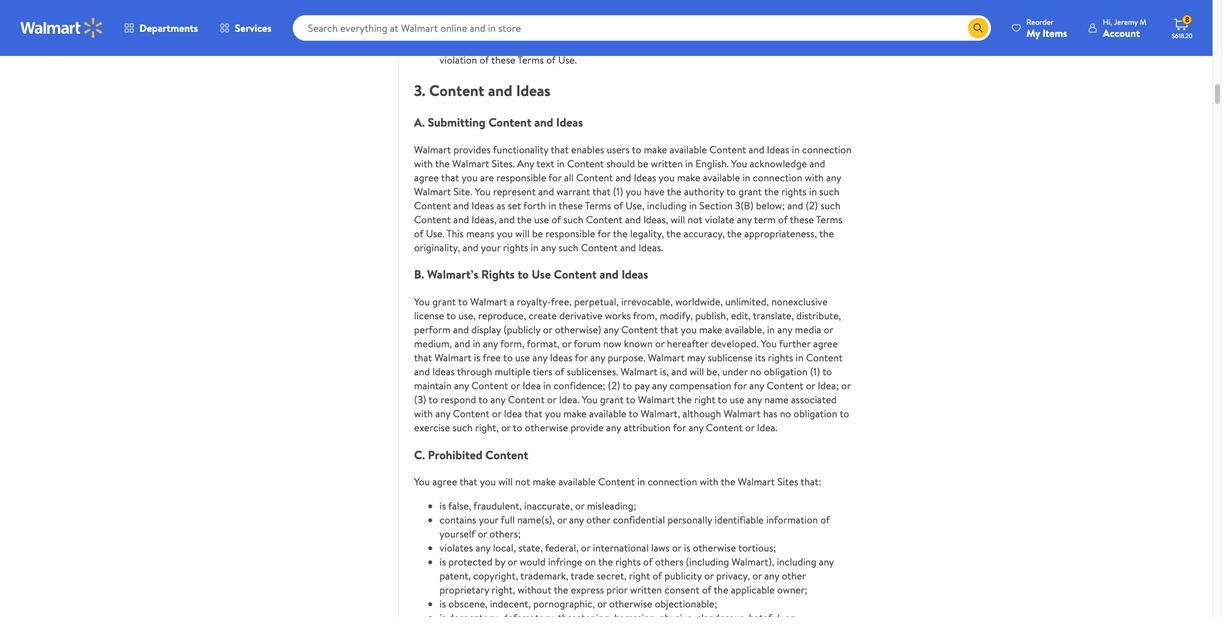 Task type: describe. For each thing, give the bounding box(es) containing it.
proprietary
[[440, 584, 489, 598]]

acknowledge
[[750, 156, 807, 170]]

would
[[520, 556, 546, 570]]

for up confidence;
[[575, 351, 588, 365]]

(1) inside walmart provides functionality that enables users to make available content and ideas in connection with the walmart sites. any text in content should be written in english. you acknowledge and agree that you are responsible for all content and ideas you make available in connection with any walmart site. you represent and warrant that (1) you have the authority to grant the rights in such content and ideas as set forth in these terms of use, including in section 3(b) below; and (2) such content and ideas, and the use of such content and ideas, will not violate any term of these terms of use. this means you will be responsible for the legality, the accuracy, the appropriateness, the originality, and your rights in any such content and ideas.
[[613, 184, 623, 198]]

submitting
[[428, 114, 486, 130]]

ideas down this
[[516, 80, 551, 101]]

hi,
[[1103, 16, 1113, 27]]

rights down acknowledge
[[782, 184, 807, 198]]

0 horizontal spatial no
[[750, 365, 762, 379]]

content up the warrant
[[567, 156, 604, 170]]

confidence;
[[554, 379, 606, 393]]

consent
[[665, 584, 700, 598]]

you agree that you will not make available content in connection with the walmart sites that:
[[414, 475, 822, 489]]

that right from,
[[660, 323, 678, 337]]

all
[[564, 170, 574, 184]]

this
[[541, 39, 557, 53]]

of left this
[[414, 226, 424, 240]]

to right respond
[[479, 393, 488, 407]]

form,
[[500, 337, 525, 351]]

make up inaccurate,
[[533, 475, 556, 489]]

walmart up site. at the top left
[[452, 156, 489, 170]]

you down c.
[[414, 475, 430, 489]]

tiers
[[533, 365, 553, 379]]

legality,
[[630, 226, 664, 240]]

violation
[[440, 53, 477, 67]]

content left the 'use,'
[[586, 212, 623, 226]]

content up idea;
[[806, 351, 843, 365]]

compensation
[[670, 379, 732, 393]]

you left 'have'
[[626, 184, 642, 198]]

from,
[[633, 309, 657, 323]]

create
[[529, 309, 557, 323]]

0 horizontal spatial grant
[[433, 295, 456, 309]]

your inside walmart provides functionality that enables users to make available content and ideas in connection with the walmart sites. any text in content should be written in english. you acknowledge and agree that you are responsible for all content and ideas you make available in connection with any walmart site. you represent and warrant that (1) you have the authority to grant the rights in such content and ideas as set forth in these terms of use, including in section 3(b) below; and (2) such content and ideas, and the use of such content and ideas, will not violate any term of these terms of use. this means you will be responsible for the legality, the accuracy, the appropriateness, the originality, and your rights in any such content and ideas.
[[481, 240, 501, 254]]

0 horizontal spatial allow
[[737, 25, 759, 39]]

hi, jeremy m account
[[1103, 16, 1147, 40]]

by
[[495, 556, 505, 570]]

on
[[585, 556, 596, 570]]

1 do from the left
[[542, 25, 553, 39]]

maintain
[[414, 379, 452, 393]]

such inside you grant to walmart a royalty-free, perpetual, irrevocable, worldwide, unlimited, nonexclusive license to use, reproduce, create derivative works from, modify, publish, edit, translate, distribute, perform and display (publicly or otherwise) any content that you make available, in any media or medium, and in any form, format, or forum now known or hereafter developed. you further agree that walmart is free to use any ideas for any purpose. walmart may sublicense its rights in content and ideas through multiple tiers of sublicenses. walmart is, and will be, under no obligation (1) to maintain any content or idea in confidence; (2) to pay any compensation for any content or idea; or (3) to respond to any content or idea. you grant to walmart the right to use any name associated with any content or idea that you make available to walmart, although walmart has no obligation to exercise such right, or to otherwise provide any attribution for any content or idea.
[[453, 421, 473, 435]]

that right the warrant
[[593, 184, 611, 198]]

trade
[[571, 570, 594, 584]]

to left pay at right bottom
[[623, 379, 632, 393]]

of right forth
[[552, 212, 561, 226]]

use
[[532, 266, 551, 283]]

content down irrevocable,
[[621, 323, 658, 337]]

reorder my items
[[1027, 16, 1068, 40]]

make down confidence;
[[564, 407, 587, 421]]

content down violation
[[429, 80, 485, 101]]

users
[[607, 142, 630, 156]]

will down set
[[515, 226, 530, 240]]

fraudulent,
[[474, 499, 522, 513]]

use. inside walmart provides functionality that enables users to make available content and ideas in connection with the walmart sites. any text in content should be written in english. you acknowledge and agree that you are responsible for all content and ideas you make available in connection with any walmart site. you represent and warrant that (1) you have the authority to grant the rights in such content and ideas as set forth in these terms of use, including in section 3(b) below; and (2) such content and ideas, and the use of such content and ideas, will not violate any term of these terms of use. this means you will be responsible for the legality, the accuracy, the appropriateness, the originality, and your rights in any such content and ideas.
[[426, 226, 445, 240]]

sublicenses.
[[567, 365, 618, 379]]

royalty-
[[517, 295, 551, 309]]

available inside you grant to walmart a royalty-free, perpetual, irrevocable, worldwide, unlimited, nonexclusive license to use, reproduce, create derivative works from, modify, publish, edit, translate, distribute, perform and display (publicly or otherwise) any content that you make available, in any media or medium, and in any form, format, or forum now known or hereafter developed. you further agree that walmart is free to use any ideas for any purpose. walmart may sublicense its rights in content and ideas through multiple tiers of sublicenses. walmart is, and will be, under no obligation (1) to maintain any content or idea in confidence; (2) to pay any compensation for any content or idea; or (3) to respond to any content or idea. you grant to walmart the right to use any name associated with any content or idea that you make available to walmart, although walmart has no obligation to exercise such right, or to otherwise provide any attribution for any content or idea.
[[589, 407, 627, 421]]

publicity
[[665, 570, 702, 584]]

to left use
[[518, 266, 529, 283]]

content up "originality,"
[[414, 212, 451, 226]]

available up inaccurate,
[[559, 475, 596, 489]]

of left others
[[643, 556, 653, 570]]

right inside is false, fraudulent, inaccurate, or misleading; contains your full name(s), or any other confidential personally identifiable information of yourself or others; violates any local, state, federal, or international laws or is otherwise tortious; is protected by or would infringe on the rights of others (including walmart), including any patent, copyright, trademark, trade secret, right of publicity or privacy, or any other proprietary right, without the express prior written consent of the applicable owner; is obscene, indecent, pornographic, or otherwise objectionable;
[[629, 570, 650, 584]]

owner;
[[777, 584, 808, 598]]

1 ideas, from the left
[[472, 212, 497, 226]]

content up has
[[767, 379, 804, 393]]

0 vertical spatial idea
[[523, 379, 541, 393]]

ideas left forum
[[550, 351, 573, 365]]

content left has
[[706, 421, 743, 435]]

full
[[501, 513, 515, 527]]

(publicly
[[504, 323, 541, 337]]

to right associated
[[840, 407, 850, 421]]

ideas up irrevocable,
[[622, 266, 649, 283]]

that down the tiers
[[525, 407, 543, 421]]

available up authority at the right of the page
[[670, 142, 707, 156]]

content right prohibited
[[486, 447, 529, 463]]

is left the false,
[[440, 499, 446, 513]]

others
[[655, 556, 684, 570]]

1 horizontal spatial assist,
[[735, 39, 761, 53]]

forth
[[524, 198, 546, 212]]

misleading;
[[587, 499, 636, 513]]

of right information
[[821, 513, 830, 527]]

you up provide
[[582, 393, 598, 407]]

these inside you will not attempt to do anything, or permit, encourage, assist, or allow any third party to do anything, prohibited in this section, or attempt, permit, encourage, assist, or allow any other violation of these terms of use.
[[491, 53, 516, 67]]

identifiable
[[715, 513, 764, 527]]

display
[[471, 323, 501, 337]]

to up associated
[[823, 365, 832, 379]]

is,
[[660, 365, 669, 379]]

1 horizontal spatial no
[[780, 407, 791, 421]]

ideas up the below;
[[767, 142, 790, 156]]

services
[[235, 21, 272, 35]]

pornographic,
[[533, 598, 595, 612]]

not inside walmart provides functionality that enables users to make available content and ideas in connection with the walmart sites. any text in content should be written in english. you acknowledge and agree that you are responsible for all content and ideas you make available in connection with any walmart site. you represent and warrant that (1) you have the authority to grant the rights in such content and ideas as set forth in these terms of use, including in section 3(b) below; and (2) such content and ideas, and the use of such content and ideas, will not violate any term of these terms of use. this means you will be responsible for the legality, the accuracy, the appropriateness, the originality, and your rights in any such content and ideas.
[[688, 212, 703, 226]]

modify,
[[660, 309, 693, 323]]

to right authority at the right of the page
[[727, 184, 736, 198]]

sites
[[778, 475, 799, 489]]

violate
[[705, 212, 735, 226]]

contains
[[440, 513, 476, 527]]

inaccurate,
[[524, 499, 573, 513]]

of right consent
[[702, 584, 712, 598]]

you inside you will not attempt to do anything, or permit, encourage, assist, or allow any third party to do anything, prohibited in this section, or attempt, permit, encourage, assist, or allow any other violation of these terms of use.
[[440, 25, 456, 39]]

known
[[624, 337, 653, 351]]

personally
[[668, 513, 712, 527]]

(1) inside you grant to walmart a royalty-free, perpetual, irrevocable, worldwide, unlimited, nonexclusive license to use, reproduce, create derivative works from, modify, publish, edit, translate, distribute, perform and display (publicly or otherwise) any content that you make available, in any media or medium, and in any form, format, or forum now known or hereafter developed. you further agree that walmart is free to use any ideas for any purpose. walmart may sublicense its rights in content and ideas through multiple tiers of sublicenses. walmart is, and will be, under no obligation (1) to maintain any content or idea in confidence; (2) to pay any compensation for any content or idea; or (3) to respond to any content or idea. you grant to walmart the right to use any name associated with any content or idea that you make available to walmart, although walmart has no obligation to exercise such right, or to otherwise provide any attribution for any content or idea.
[[810, 365, 821, 379]]

international
[[593, 541, 649, 556]]

to left this
[[530, 25, 540, 39]]

to right free
[[503, 351, 513, 365]]

provide
[[571, 421, 604, 435]]

unlimited,
[[726, 295, 769, 309]]

to left use,
[[447, 309, 456, 323]]

name(s),
[[517, 513, 555, 527]]

of right the term
[[778, 212, 788, 226]]

walmart left may
[[648, 351, 685, 365]]

developed.
[[711, 337, 759, 351]]

you right site. at the top left
[[475, 184, 491, 198]]

walmart down a.
[[414, 142, 451, 156]]

you left further
[[761, 337, 777, 351]]

(3)
[[414, 393, 426, 407]]

walmart left a
[[470, 295, 507, 309]]

make down the worldwide,
[[699, 323, 723, 337]]

ideas down the medium,
[[432, 365, 455, 379]]

has
[[763, 407, 778, 421]]

make right 'have'
[[677, 170, 701, 184]]

of inside you grant to walmart a royalty-free, perpetual, irrevocable, worldwide, unlimited, nonexclusive license to use, reproduce, create derivative works from, modify, publish, edit, translate, distribute, perform and display (publicly or otherwise) any content that you make available, in any media or medium, and in any form, format, or forum now known or hereafter developed. you further agree that walmart is free to use any ideas for any purpose. walmart may sublicense its rights in content and ideas through multiple tiers of sublicenses. walmart is, and will be, under no obligation (1) to maintain any content or idea in confidence; (2) to pay any compensation for any content or idea; or (3) to respond to any content or idea. you grant to walmart the right to use any name associated with any content or idea that you make available to walmart, although walmart has no obligation to exercise such right, or to otherwise provide any attribution for any content or idea.
[[555, 365, 564, 379]]

departments
[[139, 21, 198, 35]]

written inside is false, fraudulent, inaccurate, or misleading; contains your full name(s), or any other confidential personally identifiable information of yourself or others; violates any local, state, federal, or international laws or is otherwise tortious; is protected by or would infringe on the rights of others (including walmart), including any patent, copyright, trademark, trade secret, right of publicity or privacy, or any other proprietary right, without the express prior written consent of the applicable owner; is obscene, indecent, pornographic, or otherwise objectionable;
[[630, 584, 662, 598]]

medium,
[[414, 337, 452, 351]]

content up misleading; at the bottom of the page
[[598, 475, 635, 489]]

the inside you grant to walmart a royalty-free, perpetual, irrevocable, worldwide, unlimited, nonexclusive license to use, reproduce, create derivative works from, modify, publish, edit, translate, distribute, perform and display (publicly or otherwise) any content that you make available, in any media or medium, and in any form, format, or forum now known or hereafter developed. you further agree that walmart is free to use any ideas for any purpose. walmart may sublicense its rights in content and ideas through multiple tiers of sublicenses. walmart is, and will be, under no obligation (1) to maintain any content or idea in confidence; (2) to pay any compensation for any content or idea; or (3) to respond to any content or idea. you grant to walmart the right to use any name associated with any content or idea that you make available to walmart, although walmart has no obligation to exercise such right, or to otherwise provide any attribution for any content or idea.
[[677, 393, 692, 407]]

content down free
[[472, 379, 508, 393]]

local,
[[493, 541, 516, 556]]

not inside you will not attempt to do anything, or permit, encourage, assist, or allow any third party to do anything, prohibited in this section, or attempt, permit, encourage, assist, or allow any other violation of these terms of use.
[[475, 25, 490, 39]]

sublicense
[[708, 351, 753, 365]]

to down be,
[[718, 393, 728, 407]]

publish,
[[695, 309, 729, 323]]

you left authority at the right of the page
[[659, 170, 675, 184]]

with inside you grant to walmart a royalty-free, perpetual, irrevocable, worldwide, unlimited, nonexclusive license to use, reproduce, create derivative works from, modify, publish, edit, translate, distribute, perform and display (publicly or otherwise) any content that you make available, in any media or medium, and in any form, format, or forum now known or hereafter developed. you further agree that walmart is free to use any ideas for any purpose. walmart may sublicense its rights in content and ideas through multiple tiers of sublicenses. walmart is, and will be, under no obligation (1) to maintain any content or idea in confidence; (2) to pay any compensation for any content or idea; or (3) to respond to any content or idea. you grant to walmart the right to use any name associated with any content or idea that you make available to walmart, although walmart has no obligation to exercise such right, or to otherwise provide any attribution for any content or idea.
[[414, 407, 433, 421]]

license
[[414, 309, 444, 323]]

1 vertical spatial be
[[532, 226, 543, 240]]

content up authority at the right of the page
[[710, 142, 746, 156]]

will up fraudulent,
[[499, 475, 513, 489]]

prohibited
[[483, 39, 528, 53]]

appropriateness,
[[744, 226, 817, 240]]

0 vertical spatial be
[[638, 156, 649, 170]]

Walmart Site-Wide search field
[[293, 15, 991, 41]]

without
[[518, 584, 552, 598]]

for left legality,
[[598, 226, 611, 240]]

content up free,
[[554, 266, 597, 283]]

including inside walmart provides functionality that enables users to make available content and ideas in connection with the walmart sites. any text in content should be written in english. you acknowledge and agree that you are responsible for all content and ideas you make available in connection with any walmart site. you represent and warrant that (1) you have the authority to grant the rights in such content and ideas as set forth in these terms of use, including in section 3(b) below; and (2) such content and ideas, and the use of such content and ideas, will not violate any term of these terms of use. this means you will be responsible for the legality, the accuracy, the appropriateness, the originality, and your rights in any such content and ideas.
[[647, 198, 687, 212]]

free,
[[551, 295, 572, 309]]

1 horizontal spatial otherwise
[[609, 598, 653, 612]]

is right others
[[684, 541, 691, 556]]

you left provide
[[545, 407, 561, 421]]

account
[[1103, 26, 1140, 40]]

any
[[517, 156, 534, 170]]

use. inside you will not attempt to do anything, or permit, encourage, assist, or allow any third party to do anything, prohibited in this section, or attempt, permit, encourage, assist, or allow any other violation of these terms of use.
[[558, 53, 577, 67]]

for left all
[[549, 170, 562, 184]]

to up the attribution
[[626, 393, 636, 407]]

prohibited
[[428, 447, 483, 463]]

walmart),
[[732, 556, 775, 570]]

1 vertical spatial obligation
[[794, 407, 838, 421]]

available,
[[725, 323, 765, 337]]

will inside you will not attempt to do anything, or permit, encourage, assist, or allow any third party to do anything, prohibited in this section, or attempt, permit, encourage, assist, or allow any other violation of these terms of use.
[[458, 25, 472, 39]]

$618.20
[[1172, 31, 1193, 40]]

ideas up the 'use,'
[[634, 170, 656, 184]]

for right the attribution
[[673, 421, 686, 435]]

1 vertical spatial idea.
[[757, 421, 778, 435]]

walmart's
[[427, 266, 479, 283]]

other inside you will not attempt to do anything, or permit, encourage, assist, or allow any third party to do anything, prohibited in this section, or attempt, permit, encourage, assist, or allow any other violation of these terms of use.
[[818, 39, 842, 53]]

walmart down is,
[[638, 393, 675, 407]]

2 horizontal spatial otherwise
[[693, 541, 736, 556]]

rights up b. walmart's rights to use content and ideas
[[503, 240, 528, 254]]

you left are at the top of the page
[[462, 170, 478, 184]]

yourself
[[440, 527, 475, 541]]

for down sublicense
[[734, 379, 747, 393]]

authority
[[684, 184, 724, 198]]

1 vertical spatial idea
[[504, 407, 522, 421]]

0 vertical spatial responsible
[[497, 170, 546, 184]]

jeremy
[[1114, 16, 1138, 27]]

ideas left 'as'
[[472, 198, 494, 212]]

right, inside is false, fraudulent, inaccurate, or misleading; contains your full name(s), or any other confidential personally identifiable information of yourself or others; violates any local, state, federal, or international laws or is otherwise tortious; is protected by or would infringe on the rights of others (including walmart), including any patent, copyright, trademark, trade secret, right of publicity or privacy, or any other proprietary right, without the express prior written consent of the applicable owner; is obscene, indecent, pornographic, or otherwise objectionable;
[[492, 584, 515, 598]]

to right party
[[828, 25, 837, 39]]

content up c. prohibited content on the bottom of the page
[[453, 407, 490, 421]]

to right (3)
[[429, 393, 438, 407]]



Task type: locate. For each thing, give the bounding box(es) containing it.
1 horizontal spatial (1)
[[810, 365, 821, 379]]

0 horizontal spatial anything,
[[440, 39, 480, 53]]

you up may
[[681, 323, 697, 337]]

use. left this
[[426, 226, 445, 240]]

0 vertical spatial obligation
[[764, 365, 808, 379]]

0 horizontal spatial terms
[[518, 53, 544, 67]]

to left walmart,
[[629, 407, 638, 421]]

have
[[644, 184, 665, 198]]

is left obscene,
[[440, 598, 446, 612]]

english.
[[696, 156, 729, 170]]

means
[[466, 226, 495, 240]]

permit, right section, at the left of page
[[611, 25, 643, 39]]

2 vertical spatial grant
[[600, 393, 624, 407]]

m
[[1140, 16, 1147, 27]]

0 horizontal spatial other
[[587, 513, 611, 527]]

0 horizontal spatial not
[[475, 25, 490, 39]]

that left enables
[[551, 142, 569, 156]]

derivative
[[559, 309, 603, 323]]

1 vertical spatial agree
[[813, 337, 838, 351]]

(2) left pay at right bottom
[[608, 379, 620, 393]]

protected
[[449, 556, 493, 570]]

sites.
[[492, 156, 515, 170]]

0 horizontal spatial use.
[[426, 226, 445, 240]]

will inside you grant to walmart a royalty-free, perpetual, irrevocable, worldwide, unlimited, nonexclusive license to use, reproduce, create derivative works from, modify, publish, edit, translate, distribute, perform and display (publicly or otherwise) any content that you make available, in any media or medium, and in any form, format, or forum now known or hereafter developed. you further agree that walmart is free to use any ideas for any purpose. walmart may sublicense its rights in content and ideas through multiple tiers of sublicenses. walmart is, and will be, under no obligation (1) to maintain any content or idea in confidence; (2) to pay any compensation for any content or idea; or (3) to respond to any content or idea. you grant to walmart the right to use any name associated with any content or idea that you make available to walmart, although walmart has no obligation to exercise such right, or to otherwise provide any attribution for any content or idea.
[[690, 365, 704, 379]]

rights
[[481, 266, 515, 283]]

1 vertical spatial otherwise
[[693, 541, 736, 556]]

applicable
[[731, 584, 775, 598]]

0 vertical spatial including
[[647, 198, 687, 212]]

to right users
[[632, 142, 642, 156]]

multiple
[[495, 365, 531, 379]]

term
[[754, 212, 776, 226]]

not up fraudulent,
[[515, 475, 530, 489]]

1 horizontal spatial grant
[[600, 393, 624, 407]]

rights inside you grant to walmart a royalty-free, perpetual, irrevocable, worldwide, unlimited, nonexclusive license to use, reproduce, create derivative works from, modify, publish, edit, translate, distribute, perform and display (publicly or otherwise) any content that you make available, in any media or medium, and in any form, format, or forum now known or hereafter developed. you further agree that walmart is free to use any ideas for any purpose. walmart may sublicense its rights in content and ideas through multiple tiers of sublicenses. walmart is, and will be, under no obligation (1) to maintain any content or idea in confidence; (2) to pay any compensation for any content or idea; or (3) to respond to any content or idea. you grant to walmart the right to use any name associated with any content or idea that you make available to walmart, although walmart has no obligation to exercise such right, or to otherwise provide any attribution for any content or idea.
[[768, 351, 794, 365]]

use right set
[[534, 212, 549, 226]]

1 vertical spatial your
[[479, 513, 499, 527]]

idea. down name
[[757, 421, 778, 435]]

that down perform
[[414, 351, 432, 365]]

right
[[695, 393, 716, 407], [629, 570, 650, 584]]

rights inside is false, fraudulent, inaccurate, or misleading; contains your full name(s), or any other confidential personally identifiable information of yourself or others; violates any local, state, federal, or international laws or is otherwise tortious; is protected by or would infringe on the rights of others (including walmart), including any patent, copyright, trademark, trade secret, right of publicity or privacy, or any other proprietary right, without the express prior written consent of the applicable owner; is obscene, indecent, pornographic, or otherwise objectionable;
[[616, 556, 641, 570]]

0 horizontal spatial use
[[515, 351, 530, 365]]

that up the false,
[[460, 475, 478, 489]]

2 vertical spatial otherwise
[[609, 598, 653, 612]]

1 horizontal spatial right
[[695, 393, 716, 407]]

responsible down the warrant
[[546, 226, 595, 240]]

rights right the its
[[768, 351, 794, 365]]

should
[[607, 156, 635, 170]]

0 horizontal spatial be
[[532, 226, 543, 240]]

1 horizontal spatial allow
[[776, 39, 798, 53]]

written inside walmart provides functionality that enables users to make available content and ideas in connection with the walmart sites. any text in content should be written in english. you acknowledge and agree that you are responsible for all content and ideas you make available in connection with any walmart site. you represent and warrant that (1) you have the authority to grant the rights in such content and ideas as set forth in these terms of use, including in section 3(b) below; and (2) such content and ideas, and the use of such content and ideas, will not violate any term of these terms of use. this means you will be responsible for the legality, the accuracy, the appropriateness, the originality, and your rights in any such content and ideas.
[[651, 156, 683, 170]]

right right prior
[[629, 570, 650, 584]]

0 vertical spatial (2)
[[806, 198, 818, 212]]

of right violation
[[480, 53, 489, 67]]

obscene,
[[449, 598, 488, 612]]

a
[[510, 295, 515, 309]]

1 horizontal spatial including
[[777, 556, 817, 570]]

perform
[[414, 323, 451, 337]]

its
[[755, 351, 766, 365]]

grant inside walmart provides functionality that enables users to make available content and ideas in connection with the walmart sites. any text in content should be written in english. you acknowledge and agree that you are responsible for all content and ideas you make available in connection with any walmart site. you represent and warrant that (1) you have the authority to grant the rights in such content and ideas as set forth in these terms of use, including in section 3(b) below; and (2) such content and ideas, and the use of such content and ideas, will not violate any term of these terms of use. this means you will be responsible for the legality, the accuracy, the appropriateness, the originality, and your rights in any such content and ideas.
[[739, 184, 762, 198]]

2 horizontal spatial not
[[688, 212, 703, 226]]

otherwise left provide
[[525, 421, 568, 435]]

other right third
[[818, 39, 842, 53]]

3.
[[414, 80, 426, 101]]

responsible down functionality
[[497, 170, 546, 184]]

0 horizontal spatial idea.
[[559, 393, 580, 407]]

2 ideas, from the left
[[644, 212, 668, 226]]

use inside walmart provides functionality that enables users to make available content and ideas in connection with the walmart sites. any text in content should be written in english. you acknowledge and agree that you are responsible for all content and ideas you make available in connection with any walmart site. you represent and warrant that (1) you have the authority to grant the rights in such content and ideas as set forth in these terms of use, including in section 3(b) below; and (2) such content and ideas, and the use of such content and ideas, will not violate any term of these terms of use. this means you will be responsible for the legality, the accuracy, the appropriateness, the originality, and your rights in any such content and ideas.
[[534, 212, 549, 226]]

1 vertical spatial including
[[777, 556, 817, 570]]

0 horizontal spatial (1)
[[613, 184, 623, 198]]

2 horizontal spatial use
[[730, 393, 745, 407]]

walmart image
[[20, 18, 103, 38]]

content
[[429, 80, 485, 101], [489, 114, 532, 130], [710, 142, 746, 156], [567, 156, 604, 170], [576, 170, 613, 184], [414, 198, 451, 212], [414, 212, 451, 226], [586, 212, 623, 226], [581, 240, 618, 254], [554, 266, 597, 283], [621, 323, 658, 337], [806, 351, 843, 365], [472, 379, 508, 393], [767, 379, 804, 393], [508, 393, 545, 407], [453, 407, 490, 421], [706, 421, 743, 435], [486, 447, 529, 463], [598, 475, 635, 489]]

(1) left the 'use,'
[[613, 184, 623, 198]]

other up international
[[587, 513, 611, 527]]

section
[[700, 198, 733, 212]]

is left free
[[474, 351, 481, 365]]

1 vertical spatial responsible
[[546, 226, 595, 240]]

state,
[[519, 541, 543, 556]]

2 vertical spatial other
[[782, 570, 806, 584]]

idea down format,
[[523, 379, 541, 393]]

you right means
[[497, 226, 513, 240]]

hereafter
[[667, 337, 709, 351]]

your inside is false, fraudulent, inaccurate, or misleading; contains your full name(s), or any other confidential personally identifiable information of yourself or others; violates any local, state, federal, or international laws or is otherwise tortious; is protected by or would infringe on the rights of others (including walmart), including any patent, copyright, trademark, trade secret, right of publicity or privacy, or any other proprietary right, without the express prior written consent of the applicable owner; is obscene, indecent, pornographic, or otherwise objectionable;
[[479, 513, 499, 527]]

is left protected
[[440, 556, 446, 570]]

0 vertical spatial use
[[534, 212, 549, 226]]

0 horizontal spatial do
[[542, 25, 553, 39]]

Search search field
[[293, 15, 991, 41]]

0 vertical spatial use.
[[558, 53, 577, 67]]

walmart provides functionality that enables users to make available content and ideas in connection with the walmart sites. any text in content should be written in english. you acknowledge and agree that you are responsible for all content and ideas you make available in connection with any walmart site. you represent and warrant that (1) you have the authority to grant the rights in such content and ideas as set forth in these terms of use, including in section 3(b) below; and (2) such content and ideas, and the use of such content and ideas, will not violate any term of these terms of use. this means you will be responsible for the legality, the accuracy, the appropriateness, the originality, and your rights in any such content and ideas.
[[414, 142, 852, 254]]

permit,
[[611, 25, 643, 39], [650, 39, 681, 53]]

2 horizontal spatial terms
[[816, 212, 843, 226]]

right, up c. prohibited content on the bottom of the page
[[475, 421, 499, 435]]

will right legality,
[[671, 212, 685, 226]]

use. right this
[[558, 53, 577, 67]]

of left the 'use,'
[[614, 198, 623, 212]]

no
[[750, 365, 762, 379], [780, 407, 791, 421]]

reorder
[[1027, 16, 1054, 27]]

idea. up provide
[[559, 393, 580, 407]]

(2) inside you grant to walmart a royalty-free, perpetual, irrevocable, worldwide, unlimited, nonexclusive license to use, reproduce, create derivative works from, modify, publish, edit, translate, distribute, perform and display (publicly or otherwise) any content that you make available, in any media or medium, and in any form, format, or forum now known or hereafter developed. you further agree that walmart is free to use any ideas for any purpose. walmart may sublicense its rights in content and ideas through multiple tiers of sublicenses. walmart is, and will be, under no obligation (1) to maintain any content or idea in confidence; (2) to pay any compensation for any content or idea; or (3) to respond to any content or idea. you grant to walmart the right to use any name associated with any content or idea that you make available to walmart, although walmart has no obligation to exercise such right, or to otherwise provide any attribution for any content or idea.
[[608, 379, 620, 393]]

make right users
[[644, 142, 667, 156]]

grant left use,
[[433, 295, 456, 309]]

agree inside walmart provides functionality that enables users to make available content and ideas in connection with the walmart sites. any text in content should be written in english. you acknowledge and agree that you are responsible for all content and ideas you make available in connection with any walmart site. you represent and warrant that (1) you have the authority to grant the rights in such content and ideas as set forth in these terms of use, including in section 3(b) below; and (2) such content and ideas, and the use of such content and ideas, will not violate any term of these terms of use. this means you will be responsible for the legality, the accuracy, the appropriateness, the originality, and your rights in any such content and ideas.
[[414, 170, 439, 184]]

(2) inside walmart provides functionality that enables users to make available content and ideas in connection with the walmart sites. any text in content should be written in english. you acknowledge and agree that you are responsible for all content and ideas you make available in connection with any walmart site. you represent and warrant that (1) you have the authority to grant the rights in such content and ideas as set forth in these terms of use, including in section 3(b) below; and (2) such content and ideas, and the use of such content and ideas, will not violate any term of these terms of use. this means you will be responsible for the legality, the accuracy, the appropriateness, the originality, and your rights in any such content and ideas.
[[806, 198, 818, 212]]

idea down the multiple
[[504, 407, 522, 421]]

right down be,
[[695, 393, 716, 407]]

3(b)
[[735, 198, 754, 212]]

use down the under
[[730, 393, 745, 407]]

2 vertical spatial agree
[[433, 475, 457, 489]]

ideas
[[516, 80, 551, 101], [556, 114, 583, 130], [767, 142, 790, 156], [634, 170, 656, 184], [472, 198, 494, 212], [622, 266, 649, 283], [550, 351, 573, 365], [432, 365, 455, 379]]

0 horizontal spatial (2)
[[608, 379, 620, 393]]

that:
[[801, 475, 822, 489]]

is
[[474, 351, 481, 365], [440, 499, 446, 513], [684, 541, 691, 556], [440, 556, 446, 570], [440, 598, 446, 612]]

0 vertical spatial right,
[[475, 421, 499, 435]]

text
[[537, 156, 555, 170]]

1 horizontal spatial do
[[840, 25, 851, 39]]

walmart up maintain
[[435, 351, 472, 365]]

0 vertical spatial idea.
[[559, 393, 580, 407]]

0 horizontal spatial these
[[491, 53, 516, 67]]

is inside you grant to walmart a royalty-free, perpetual, irrevocable, worldwide, unlimited, nonexclusive license to use, reproduce, create derivative works from, modify, publish, edit, translate, distribute, perform and display (publicly or otherwise) any content that you make available, in any media or medium, and in any form, format, or forum now known or hereafter developed. you further agree that walmart is free to use any ideas for any purpose. walmart may sublicense its rights in content and ideas through multiple tiers of sublicenses. walmart is, and will be, under no obligation (1) to maintain any content or idea in confidence; (2) to pay any compensation for any content or idea; or (3) to respond to any content or idea. you grant to walmart the right to use any name associated with any content or idea that you make available to walmart, although walmart has no obligation to exercise such right, or to otherwise provide any attribution for any content or idea.
[[474, 351, 481, 365]]

content right all
[[576, 170, 613, 184]]

other right walmart),
[[782, 570, 806, 584]]

(2) right the below;
[[806, 198, 818, 212]]

others;
[[490, 527, 521, 541]]

media
[[795, 323, 822, 337]]

1 horizontal spatial be
[[638, 156, 649, 170]]

b. walmart's rights to use content and ideas
[[414, 266, 649, 283]]

1 horizontal spatial permit,
[[650, 39, 681, 53]]

express
[[571, 584, 604, 598]]

ideas up enables
[[556, 114, 583, 130]]

do right party
[[840, 25, 851, 39]]

1 vertical spatial (1)
[[810, 365, 821, 379]]

0 vertical spatial written
[[651, 156, 683, 170]]

content left site. at the top left
[[414, 198, 451, 212]]

1 horizontal spatial ideas,
[[644, 212, 668, 226]]

content up functionality
[[489, 114, 532, 130]]

1 vertical spatial other
[[587, 513, 611, 527]]

2 do from the left
[[840, 25, 851, 39]]

1 horizontal spatial (2)
[[806, 198, 818, 212]]

further
[[779, 337, 811, 351]]

right, inside you grant to walmart a royalty-free, perpetual, irrevocable, worldwide, unlimited, nonexclusive license to use, reproduce, create derivative works from, modify, publish, edit, translate, distribute, perform and display (publicly or otherwise) any content that you make available, in any media or medium, and in any form, format, or forum now known or hereafter developed. you further agree that walmart is free to use any ideas for any purpose. walmart may sublicense its rights in content and ideas through multiple tiers of sublicenses. walmart is, and will be, under no obligation (1) to maintain any content or idea in confidence; (2) to pay any compensation for any content or idea; or (3) to respond to any content or idea. you grant to walmart the right to use any name associated with any content or idea that you make available to walmart, although walmart has no obligation to exercise such right, or to otherwise provide any attribution for any content or idea.
[[475, 421, 499, 435]]

associated
[[791, 393, 837, 407]]

translate,
[[753, 309, 794, 323]]

nonexclusive
[[772, 295, 828, 309]]

functionality
[[493, 142, 549, 156]]

0 vertical spatial other
[[818, 39, 842, 53]]

0 vertical spatial not
[[475, 25, 490, 39]]

reproduce,
[[478, 309, 526, 323]]

0 horizontal spatial right
[[629, 570, 650, 584]]

your left full
[[479, 513, 499, 527]]

(2)
[[806, 198, 818, 212], [608, 379, 620, 393]]

do left section, at the left of page
[[542, 25, 553, 39]]

1 vertical spatial connection
[[753, 170, 803, 184]]

3. content and ideas
[[414, 80, 551, 101]]

walmart left is,
[[621, 365, 658, 379]]

2 vertical spatial connection
[[648, 475, 697, 489]]

0 vertical spatial connection
[[802, 142, 852, 156]]

available down confidence;
[[589, 407, 627, 421]]

you
[[462, 170, 478, 184], [659, 170, 675, 184], [626, 184, 642, 198], [497, 226, 513, 240], [681, 323, 697, 337], [545, 407, 561, 421], [480, 475, 496, 489]]

c. prohibited content
[[414, 447, 529, 463]]

of left section, at the left of page
[[546, 53, 556, 67]]

0 vertical spatial no
[[750, 365, 762, 379]]

1 vertical spatial use.
[[426, 226, 445, 240]]

indecent,
[[490, 598, 531, 612]]

other
[[818, 39, 842, 53], [587, 513, 611, 527], [782, 570, 806, 584]]

0 vertical spatial right
[[695, 393, 716, 407]]

search icon image
[[973, 23, 984, 33]]

that down provides on the top left of page
[[441, 170, 459, 184]]

will up violation
[[458, 25, 472, 39]]

be
[[638, 156, 649, 170], [532, 226, 543, 240]]

1 vertical spatial use
[[515, 351, 530, 365]]

and
[[488, 80, 513, 101], [534, 114, 554, 130], [749, 142, 765, 156], [810, 156, 826, 170], [616, 170, 631, 184], [538, 184, 554, 198], [453, 198, 469, 212], [788, 198, 803, 212], [453, 212, 469, 226], [499, 212, 515, 226], [625, 212, 641, 226], [463, 240, 479, 254], [620, 240, 636, 254], [600, 266, 619, 283], [453, 323, 469, 337], [455, 337, 470, 351], [414, 365, 430, 379], [672, 365, 687, 379]]

2 horizontal spatial grant
[[739, 184, 762, 198]]

right inside you grant to walmart a royalty-free, perpetual, irrevocable, worldwide, unlimited, nonexclusive license to use, reproduce, create derivative works from, modify, publish, edit, translate, distribute, perform and display (publicly or otherwise) any content that you make available, in any media or medium, and in any form, format, or forum now known or hereafter developed. you further agree that walmart is free to use any ideas for any purpose. walmart may sublicense its rights in content and ideas through multiple tiers of sublicenses. walmart is, and will be, under no obligation (1) to maintain any content or idea in confidence; (2) to pay any compensation for any content or idea; or (3) to respond to any content or idea. you grant to walmart the right to use any name associated with any content or idea that you make available to walmart, although walmart has no obligation to exercise such right, or to otherwise provide any attribution for any content or idea.
[[695, 393, 716, 407]]

party
[[802, 25, 825, 39]]

below;
[[756, 198, 785, 212]]

2 vertical spatial use
[[730, 393, 745, 407]]

0 horizontal spatial otherwise
[[525, 421, 568, 435]]

otherwise up privacy,
[[693, 541, 736, 556]]

pay
[[635, 379, 650, 393]]

2 horizontal spatial other
[[818, 39, 842, 53]]

to
[[530, 25, 540, 39], [828, 25, 837, 39], [632, 142, 642, 156], [727, 184, 736, 198], [518, 266, 529, 283], [458, 295, 468, 309], [447, 309, 456, 323], [503, 351, 513, 365], [823, 365, 832, 379], [623, 379, 632, 393], [429, 393, 438, 407], [479, 393, 488, 407], [626, 393, 636, 407], [718, 393, 728, 407], [629, 407, 638, 421], [840, 407, 850, 421], [513, 421, 523, 435]]

8 $618.20
[[1172, 14, 1193, 40]]

2 vertical spatial not
[[515, 475, 530, 489]]

through
[[457, 365, 492, 379]]

a.
[[414, 114, 425, 130]]

agree inside you grant to walmart a royalty-free, perpetual, irrevocable, worldwide, unlimited, nonexclusive license to use, reproduce, create derivative works from, modify, publish, edit, translate, distribute, perform and display (publicly or otherwise) any content that you make available, in any media or medium, and in any form, format, or forum now known or hereafter developed. you further agree that walmart is free to use any ideas for any purpose. walmart may sublicense its rights in content and ideas through multiple tiers of sublicenses. walmart is, and will be, under no obligation (1) to maintain any content or idea in confidence; (2) to pay any compensation for any content or idea; or (3) to respond to any content or idea. you grant to walmart the right to use any name associated with any content or idea that you make available to walmart, although walmart has no obligation to exercise such right, or to otherwise provide any attribution for any content or idea.
[[813, 337, 838, 351]]

otherwise inside you grant to walmart a royalty-free, perpetual, irrevocable, worldwide, unlimited, nonexclusive license to use, reproduce, create derivative works from, modify, publish, edit, translate, distribute, perform and display (publicly or otherwise) any content that you make available, in any media or medium, and in any form, format, or forum now known or hereafter developed. you further agree that walmart is free to use any ideas for any purpose. walmart may sublicense its rights in content and ideas through multiple tiers of sublicenses. walmart is, and will be, under no obligation (1) to maintain any content or idea in confidence; (2) to pay any compensation for any content or idea; or (3) to respond to any content or idea. you grant to walmart the right to use any name associated with any content or idea that you make available to walmart, although walmart has no obligation to exercise such right, or to otherwise provide any attribution for any content or idea.
[[525, 421, 568, 435]]

connection
[[802, 142, 852, 156], [753, 170, 803, 184], [648, 475, 697, 489]]

anything, left prohibited
[[440, 39, 480, 53]]

1 vertical spatial not
[[688, 212, 703, 226]]

no right has
[[780, 407, 791, 421]]

irrevocable,
[[621, 295, 673, 309]]

1 horizontal spatial idea.
[[757, 421, 778, 435]]

to up c. prohibited content on the bottom of the page
[[513, 421, 523, 435]]

violates
[[440, 541, 473, 556]]

terms inside you will not attempt to do anything, or permit, encourage, assist, or allow any third party to do anything, prohibited in this section, or attempt, permit, encourage, assist, or allow any other violation of these terms of use.
[[518, 53, 544, 67]]

in inside you will not attempt to do anything, or permit, encourage, assist, or allow any third party to do anything, prohibited in this section, or attempt, permit, encourage, assist, or allow any other violation of these terms of use.
[[531, 39, 538, 53]]

0 vertical spatial grant
[[739, 184, 762, 198]]

including
[[647, 198, 687, 212], [777, 556, 817, 570]]

1 vertical spatial no
[[780, 407, 791, 421]]

0 horizontal spatial permit,
[[611, 25, 643, 39]]

0 horizontal spatial including
[[647, 198, 687, 212]]

2 horizontal spatial these
[[790, 212, 814, 226]]

0 vertical spatial otherwise
[[525, 421, 568, 435]]

use,
[[459, 309, 476, 323]]

of left publicity on the bottom of page
[[653, 570, 662, 584]]

ideas,
[[472, 212, 497, 226], [644, 212, 668, 226]]

you up fraudulent,
[[480, 475, 496, 489]]

0 vertical spatial agree
[[414, 170, 439, 184]]

1 horizontal spatial use.
[[558, 53, 577, 67]]

1 horizontal spatial these
[[559, 198, 583, 212]]

in
[[531, 39, 538, 53], [792, 142, 800, 156], [557, 156, 565, 170], [685, 156, 693, 170], [743, 170, 751, 184], [809, 184, 817, 198], [549, 198, 557, 212], [689, 198, 697, 212], [531, 240, 539, 254], [767, 323, 775, 337], [473, 337, 481, 351], [796, 351, 804, 365], [543, 379, 551, 393], [638, 475, 645, 489]]

these right the below;
[[790, 212, 814, 226]]

terms left the 'use,'
[[585, 198, 611, 212]]

of right the tiers
[[555, 365, 564, 379]]

format,
[[527, 337, 560, 351]]

available up section at the top of page
[[703, 170, 740, 184]]

0 vertical spatial your
[[481, 240, 501, 254]]

laws
[[651, 541, 670, 556]]

0 vertical spatial (1)
[[613, 184, 623, 198]]

walmart left has
[[724, 407, 761, 421]]

including inside is false, fraudulent, inaccurate, or misleading; contains your full name(s), or any other confidential personally identifiable information of yourself or others; violates any local, state, federal, or international laws or is otherwise tortious; is protected by or would infringe on the rights of others (including walmart), including any patent, copyright, trademark, trade secret, right of publicity or privacy, or any other proprietary right, without the express prior written consent of the applicable owner; is obscene, indecent, pornographic, or otherwise objectionable;
[[777, 556, 817, 570]]

0 horizontal spatial assist,
[[697, 25, 722, 39]]

or
[[599, 25, 608, 39], [725, 25, 734, 39], [597, 39, 607, 53], [764, 39, 773, 53], [543, 323, 553, 337], [824, 323, 833, 337], [562, 337, 572, 351], [655, 337, 665, 351], [511, 379, 520, 393], [806, 379, 816, 393], [842, 379, 851, 393], [547, 393, 557, 407], [492, 407, 502, 421], [501, 421, 511, 435], [745, 421, 755, 435], [575, 499, 585, 513], [557, 513, 567, 527], [478, 527, 487, 541], [581, 541, 591, 556], [672, 541, 682, 556], [508, 556, 517, 570], [705, 570, 714, 584], [753, 570, 762, 584], [597, 598, 607, 612]]

will left be,
[[690, 365, 704, 379]]

content left legality,
[[581, 240, 618, 254]]

rights
[[782, 184, 807, 198], [503, 240, 528, 254], [768, 351, 794, 365], [616, 556, 641, 570]]

you right english.
[[731, 156, 747, 170]]

you grant to walmart a royalty-free, perpetual, irrevocable, worldwide, unlimited, nonexclusive license to use, reproduce, create derivative works from, modify, publish, edit, translate, distribute, perform and display (publicly or otherwise) any content that you make available, in any media or medium, and in any form, format, or forum now known or hereafter developed. you further agree that walmart is free to use any ideas for any purpose. walmart may sublicense its rights in content and ideas through multiple tiers of sublicenses. walmart is, and will be, under no obligation (1) to maintain any content or idea in confidence; (2) to pay any compensation for any content or idea; or (3) to respond to any content or idea. you grant to walmart the right to use any name associated with any content or idea that you make available to walmart, although walmart has no obligation to exercise such right, or to otherwise provide any attribution for any content or idea.
[[414, 295, 851, 435]]

your up rights
[[481, 240, 501, 254]]

secret,
[[597, 570, 627, 584]]

obligation
[[764, 365, 808, 379], [794, 407, 838, 421]]

may
[[687, 351, 705, 365]]

1 horizontal spatial use
[[534, 212, 549, 226]]

use left the tiers
[[515, 351, 530, 365]]

1 horizontal spatial other
[[782, 570, 806, 584]]

be right should
[[638, 156, 649, 170]]

1 vertical spatial right,
[[492, 584, 515, 598]]

no right the under
[[750, 365, 762, 379]]

1 horizontal spatial anything,
[[556, 25, 596, 39]]

0 horizontal spatial ideas,
[[472, 212, 497, 226]]

your
[[481, 240, 501, 254], [479, 513, 499, 527]]

to down walmart's
[[458, 295, 468, 309]]

you
[[440, 25, 456, 39], [731, 156, 747, 170], [475, 184, 491, 198], [414, 295, 430, 309], [761, 337, 777, 351], [582, 393, 598, 407], [414, 475, 430, 489]]

1 vertical spatial (2)
[[608, 379, 620, 393]]

walmart left sites
[[738, 475, 775, 489]]

b.
[[414, 266, 424, 283]]

use,
[[626, 198, 645, 212]]

now
[[603, 337, 622, 351]]

1 vertical spatial right
[[629, 570, 650, 584]]

1 vertical spatial grant
[[433, 295, 456, 309]]

including right the 'use,'
[[647, 198, 687, 212]]

content down the multiple
[[508, 393, 545, 407]]

under
[[722, 365, 748, 379]]

works
[[605, 309, 631, 323]]

will
[[458, 25, 472, 39], [671, 212, 685, 226], [515, 226, 530, 240], [690, 365, 704, 379], [499, 475, 513, 489]]

1 vertical spatial written
[[630, 584, 662, 598]]

1 horizontal spatial terms
[[585, 198, 611, 212]]

1 horizontal spatial not
[[515, 475, 530, 489]]



Task type: vqa. For each thing, say whether or not it's contained in the screenshot.
make
yes



